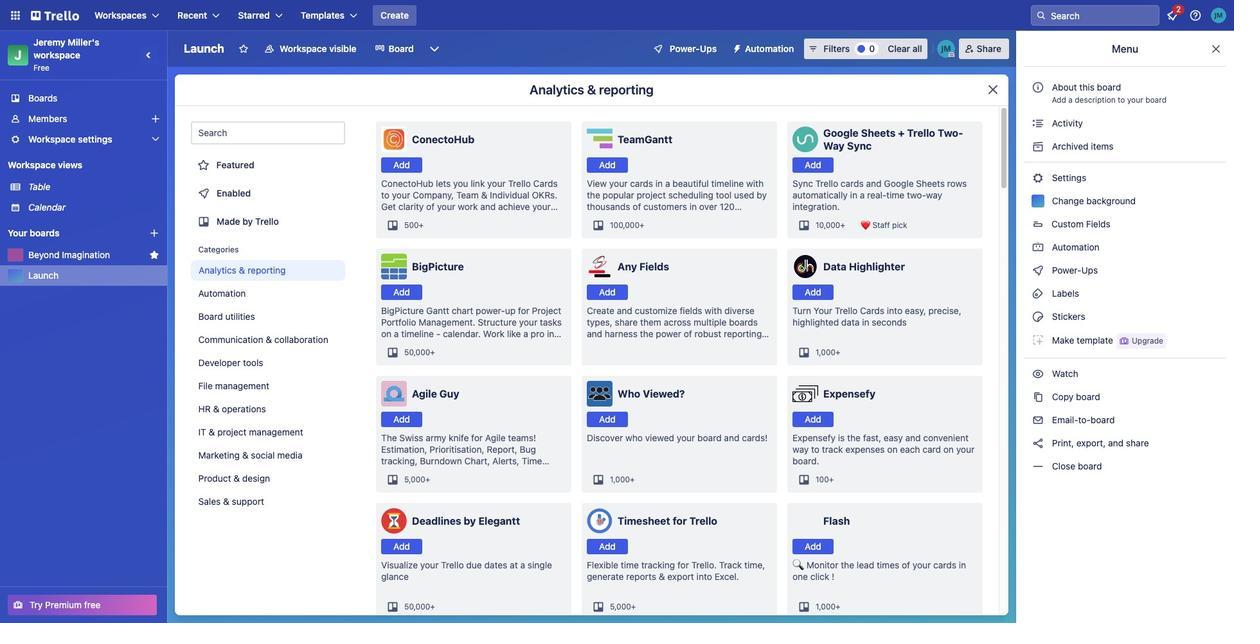Task type: vqa. For each thing, say whether or not it's contained in the screenshot.
leftmost Automation LINK
yes



Task type: describe. For each thing, give the bounding box(es) containing it.
bigpicture for bigpicture gantt chart power-up for project portfolio management. structure your tasks on a timeline - calendar. work like a pro in trello!
[[381, 305, 424, 316]]

fields for custom fields
[[1086, 219, 1111, 229]]

& for the 'sales & support' link at the left bottom of the page
[[223, 496, 230, 507]]

+ for agile guy
[[425, 475, 430, 485]]

harness
[[605, 328, 638, 339]]

+ left ❤️
[[840, 220, 845, 230]]

sm image for print, export, and share
[[1032, 437, 1045, 450]]

primary element
[[0, 0, 1234, 31]]

way inside expensefy is the fast, easy and convenient way to track expenses on each card on your board.
[[793, 444, 809, 455]]

0 horizontal spatial project
[[218, 427, 247, 438]]

1 horizontal spatial on
[[887, 444, 898, 455]]

& inside conectohub lets you link your trello cards to your company, team & individual okrs. get clarity of your work and achieve your goals
[[481, 190, 488, 201]]

cards inside turn your trello cards into easy, precise, highlighted data in seconds
[[860, 305, 885, 316]]

automation inside 'button'
[[745, 43, 794, 54]]

email-to-board
[[1050, 415, 1115, 426]]

launch inside board name text box
[[184, 42, 224, 55]]

sheets inside sync trello cards and google sheets rows automatically in a real-time two-way integration.
[[916, 178, 945, 189]]

tool.
[[587, 340, 605, 351]]

in inside turn your trello cards into easy, precise, highlighted data in seconds
[[862, 317, 869, 328]]

agile guy
[[412, 388, 459, 400]]

types,
[[587, 317, 612, 328]]

portfolio
[[381, 317, 416, 328]]

your up clarity
[[392, 190, 410, 201]]

+ for timesheet for trello
[[631, 602, 636, 612]]

timeline inside bigpicture gantt chart power-up for project portfolio management. structure your tasks on a timeline - calendar. work like a pro in trello!
[[401, 328, 434, 339]]

visible
[[329, 43, 357, 54]]

custom fields button
[[1024, 214, 1227, 235]]

+ for deadlines by elegantt
[[430, 602, 435, 612]]

1,000 for data
[[816, 348, 836, 357]]

add for flash
[[805, 541, 821, 552]]

timesheet for trello
[[618, 516, 717, 527]]

& for 'communication & collaboration' link
[[266, 334, 272, 345]]

fields for any fields
[[640, 261, 669, 273]]

1 vertical spatial ups
[[1082, 265, 1098, 276]]

customize views image
[[428, 42, 441, 55]]

viewed?
[[643, 388, 685, 400]]

items
[[1091, 141, 1114, 152]]

power-ups link
[[1024, 260, 1227, 281]]

jeremy miller's workspace free
[[33, 37, 102, 73]]

hr
[[199, 404, 211, 415]]

automatically
[[793, 190, 848, 201]]

Search text field
[[191, 121, 345, 145]]

templates
[[301, 10, 345, 21]]

50,000 + for deadlines by elegantt
[[404, 602, 435, 612]]

your boards with 2 items element
[[8, 226, 130, 241]]

them
[[640, 317, 661, 328]]

sm image for email-to-board
[[1032, 414, 1045, 427]]

file management
[[199, 381, 270, 391]]

a inside "about this board add a description to your board"
[[1069, 95, 1073, 105]]

100,000 +
[[610, 220, 644, 230]]

sm image for power-ups
[[1032, 264, 1045, 277]]

sm image for settings
[[1032, 172, 1045, 184]]

view your cards in a beautiful timeline with the popular project scheduling tool used by thousands of customers in over 120 countries.
[[587, 178, 767, 224]]

expensefy for expensefy is the fast, easy and convenient way to track expenses on each card on your board.
[[793, 433, 836, 444]]

background
[[1087, 195, 1136, 206]]

cards for google sheets + trello two- way sync
[[841, 178, 864, 189]]

cards inside 🔍 monitor the lead times of your cards in one click !
[[933, 560, 957, 571]]

upgrade button
[[1117, 334, 1166, 349]]

conectohub for conectohub
[[412, 134, 475, 145]]

create and customize fields with diverse types, share them across multiple boards and harness the power of robust reporting tool.
[[587, 305, 762, 351]]

your inside expensefy is the fast, easy and convenient way to track expenses on each card on your board.
[[956, 444, 975, 455]]

your right viewed
[[677, 433, 695, 444]]

two-
[[907, 190, 926, 201]]

workspaces
[[94, 10, 147, 21]]

❤️
[[861, 220, 870, 230]]

diverse
[[725, 305, 755, 316]]

sm image for labels
[[1032, 287, 1045, 300]]

analytics & reporting inside "link"
[[199, 265, 286, 276]]

& for marketing & social media link
[[242, 450, 249, 461]]

& for it & project management link
[[209, 427, 215, 438]]

communication
[[199, 334, 264, 345]]

print,
[[1052, 438, 1074, 449]]

add board image
[[149, 228, 159, 238]]

Search field
[[1047, 6, 1159, 25]]

workspace for workspace settings
[[28, 134, 76, 145]]

board for board
[[389, 43, 414, 54]]

your up individual
[[487, 178, 506, 189]]

due
[[466, 560, 482, 571]]

cards for teamgantt
[[630, 178, 653, 189]]

board up to-
[[1076, 391, 1100, 402]]

close board link
[[1024, 456, 1227, 477]]

board for board utilities
[[199, 311, 223, 322]]

your down company,
[[437, 201, 455, 212]]

expensefy for expensefy
[[823, 388, 876, 400]]

automation button
[[727, 39, 802, 59]]

data
[[823, 261, 847, 273]]

timeline inside 'view your cards in a beautiful timeline with the popular project scheduling tool used by thousands of customers in over 120 countries.'
[[711, 178, 744, 189]]

share inside create and customize fields with diverse types, share them across multiple boards and harness the power of robust reporting tool.
[[615, 317, 638, 328]]

marketing & social media
[[199, 450, 303, 461]]

archived items link
[[1024, 136, 1227, 157]]

+ for flash
[[836, 602, 841, 612]]

120
[[720, 201, 735, 212]]

50,000 + for bigpicture
[[404, 348, 435, 357]]

trello up trello.
[[689, 516, 717, 527]]

it
[[199, 427, 207, 438]]

0 vertical spatial management
[[215, 381, 270, 391]]

power-ups inside button
[[670, 43, 717, 54]]

by for deadlines by elegantt
[[464, 516, 476, 527]]

trello!
[[381, 340, 407, 351]]

guy
[[440, 388, 459, 400]]

highlighter
[[849, 261, 905, 273]]

0 vertical spatial analytics
[[530, 82, 584, 97]]

of inside 🔍 monitor the lead times of your cards in one click !
[[902, 560, 910, 571]]

table link
[[28, 181, 159, 193]]

workspaces button
[[87, 5, 167, 26]]

your inside 'view your cards in a beautiful timeline with the popular project scheduling tool used by thousands of customers in over 120 countries.'
[[609, 178, 628, 189]]

2 vertical spatial automation
[[199, 288, 246, 299]]

featured
[[217, 159, 255, 170]]

to inside "about this board add a description to your board"
[[1118, 95, 1125, 105]]

your inside turn your trello cards into easy, precise, highlighted data in seconds
[[814, 305, 832, 316]]

make
[[1052, 335, 1074, 346]]

add button for deadlines by elegantt
[[381, 539, 422, 555]]

swiss
[[399, 433, 423, 444]]

search image
[[1036, 10, 1047, 21]]

to inside conectohub lets you link your trello cards to your company, team & individual okrs. get clarity of your work and achieve your goals
[[381, 190, 390, 201]]

free
[[33, 63, 49, 73]]

add for teamgantt
[[599, 159, 616, 170]]

+ for conectohub
[[419, 220, 424, 230]]

this member is an admin of this board. image
[[949, 52, 954, 58]]

at
[[510, 560, 518, 571]]

your inside "about this board add a description to your board"
[[1127, 95, 1143, 105]]

any fields
[[618, 261, 669, 273]]

workspace
[[33, 49, 80, 60]]

for right timesheet
[[673, 516, 687, 527]]

trello inside turn your trello cards into easy, precise, highlighted data in seconds
[[835, 305, 858, 316]]

and up tool.
[[587, 328, 602, 339]]

1 horizontal spatial reporting
[[599, 82, 654, 97]]

reporting inside create and customize fields with diverse types, share them across multiple boards and harness the power of robust reporting tool.
[[724, 328, 762, 339]]

miller's
[[68, 37, 99, 48]]

enabled
[[217, 188, 251, 199]]

your inside 🔍 monitor the lead times of your cards in one click !
[[913, 560, 931, 571]]

viewed
[[645, 433, 674, 444]]

templates button
[[293, 5, 365, 26]]

& for analytics & reporting "link"
[[239, 265, 245, 276]]

your down the okrs.
[[532, 201, 551, 212]]

upgrade
[[1132, 336, 1163, 346]]

tool
[[716, 190, 732, 201]]

0 vertical spatial jeremy miller (jeremymiller198) image
[[1211, 8, 1227, 23]]

labels link
[[1024, 283, 1227, 304]]

power-
[[476, 305, 505, 316]]

developer tools
[[199, 357, 264, 368]]

add for expensefy
[[805, 414, 821, 425]]

🔍 monitor the lead times of your cards in one click !
[[793, 560, 966, 582]]

to inside expensefy is the fast, easy and convenient way to track expenses on each card on your board.
[[811, 444, 820, 455]]

change background link
[[1024, 191, 1227, 211]]

teamgantt
[[618, 134, 672, 145]]

launch link
[[28, 269, 159, 282]]

scheduling
[[668, 190, 714, 201]]

and left cards!
[[724, 433, 740, 444]]

communication & collaboration
[[199, 334, 329, 345]]

made
[[217, 216, 240, 227]]

board left cards!
[[698, 433, 722, 444]]

thousands
[[587, 201, 630, 212]]

create for create
[[381, 10, 409, 21]]

workspace for workspace views
[[8, 159, 56, 170]]

starred button
[[230, 5, 290, 26]]

it & project management
[[199, 427, 304, 438]]

cards inside conectohub lets you link your trello cards to your company, team & individual okrs. get clarity of your work and achieve your goals
[[533, 178, 558, 189]]

structure
[[478, 317, 517, 328]]

click
[[810, 571, 829, 582]]

table
[[28, 181, 50, 192]]

1,000 + for who
[[610, 475, 635, 485]]

single
[[528, 560, 552, 571]]

0 horizontal spatial agile
[[412, 388, 437, 400]]

try premium free
[[30, 600, 101, 611]]

for inside the swiss army knife for agile teams! estimation, prioritisation, report, bug tracking, burndown chart, alerts, time without activity...
[[471, 433, 483, 444]]

card
[[923, 444, 941, 455]]

share
[[977, 43, 1002, 54]]

star or unstar board image
[[238, 44, 249, 54]]

2 horizontal spatial on
[[944, 444, 954, 455]]

close
[[1052, 461, 1076, 472]]

add for google sheets + trello two- way sync
[[805, 159, 821, 170]]

with inside create and customize fields with diverse types, share them across multiple boards and harness the power of robust reporting tool.
[[705, 305, 722, 316]]

archived items
[[1050, 141, 1114, 152]]

flexible
[[587, 560, 618, 571]]

time inside sync trello cards and google sheets rows automatically in a real-time two-way integration.
[[887, 190, 905, 201]]

way inside sync trello cards and google sheets rows automatically in a real-time two-way integration.
[[926, 190, 942, 201]]

the inside 🔍 monitor the lead times of your cards in one click !
[[841, 560, 854, 571]]

calendar.
[[443, 328, 481, 339]]

create button
[[373, 5, 417, 26]]

5,000 for timesheet for trello
[[610, 602, 631, 612]]

a inside 'view your cards in a beautiful timeline with the popular project scheduling tool used by thousands of customers in over 120 countries.'
[[665, 178, 670, 189]]

1 vertical spatial automation
[[1050, 242, 1100, 253]]

file management link
[[191, 376, 345, 397]]

+ inside google sheets + trello two- way sync
[[898, 127, 905, 139]]

2 notifications image
[[1165, 8, 1180, 23]]

clear all
[[888, 43, 922, 54]]

2 vertical spatial 1,000
[[816, 602, 836, 612]]

menu
[[1112, 43, 1139, 55]]

monitor
[[807, 560, 839, 571]]

your inside "visualize your trello due dates at a single glance"
[[420, 560, 439, 571]]

premium
[[45, 600, 82, 611]]

ups inside button
[[700, 43, 717, 54]]



Task type: locate. For each thing, give the bounding box(es) containing it.
the inside 'view your cards in a beautiful timeline with the popular project scheduling tool used by thousands of customers in over 120 countries.'
[[587, 190, 600, 201]]

workspace settings button
[[0, 129, 167, 150]]

trello inside sync trello cards and google sheets rows automatically in a real-time two-way integration.
[[816, 178, 838, 189]]

trello up data
[[835, 305, 858, 316]]

create for create and customize fields with diverse types, share them across multiple boards and harness the power of robust reporting tool.
[[587, 305, 615, 316]]

pro
[[531, 328, 545, 339]]

1 horizontal spatial agile
[[485, 433, 506, 444]]

generate
[[587, 571, 624, 582]]

management down "hr & operations" link
[[249, 427, 304, 438]]

cards right times
[[933, 560, 957, 571]]

sm image inside archived items link
[[1032, 140, 1045, 153]]

-
[[436, 328, 440, 339]]

0 horizontal spatial timeline
[[401, 328, 434, 339]]

0 vertical spatial way
[[926, 190, 942, 201]]

expensefy up the is
[[823, 388, 876, 400]]

1 horizontal spatial analytics & reporting
[[530, 82, 654, 97]]

workspace inside 'button'
[[280, 43, 327, 54]]

2 vertical spatial 1,000 +
[[816, 602, 841, 612]]

add button for expensefy
[[793, 412, 834, 427]]

fields down change background
[[1086, 219, 1111, 229]]

1 vertical spatial project
[[218, 427, 247, 438]]

4 sm image from the top
[[1032, 368, 1045, 381]]

fields inside button
[[1086, 219, 1111, 229]]

sm image for archived items
[[1032, 140, 1045, 153]]

1 vertical spatial your
[[814, 305, 832, 316]]

the swiss army knife for agile teams! estimation, prioritisation, report, bug tracking, burndown chart, alerts, time without activity...
[[381, 433, 542, 478]]

1 vertical spatial workspace
[[28, 134, 76, 145]]

jeremy miller (jeremymiller198) image right all
[[937, 40, 955, 58]]

trello down enabled link
[[255, 216, 279, 227]]

0 vertical spatial agile
[[412, 388, 437, 400]]

bigpicture for bigpicture
[[412, 261, 464, 273]]

in inside sync trello cards and google sheets rows automatically in a real-time two-way integration.
[[850, 190, 858, 201]]

reporting down diverse
[[724, 328, 762, 339]]

1 vertical spatial reporting
[[248, 265, 286, 276]]

0 horizontal spatial automation
[[199, 288, 246, 299]]

in inside bigpicture gantt chart power-up for project portfolio management. structure your tasks on a timeline - calendar. work like a pro in trello!
[[547, 328, 554, 339]]

into up seconds
[[887, 305, 903, 316]]

of inside 'view your cards in a beautiful timeline with the popular project scheduling tool used by thousands of customers in over 120 countries.'
[[633, 201, 641, 212]]

visualize your trello due dates at a single glance
[[381, 560, 552, 582]]

sm image
[[1032, 140, 1045, 153], [1032, 241, 1045, 254], [1032, 310, 1045, 323], [1032, 368, 1045, 381], [1032, 414, 1045, 427], [1032, 437, 1045, 450], [1032, 460, 1045, 473]]

fields
[[1086, 219, 1111, 229], [640, 261, 669, 273]]

1 vertical spatial agile
[[485, 433, 506, 444]]

0 horizontal spatial time
[[621, 560, 639, 571]]

ups up labels link
[[1082, 265, 1098, 276]]

bigpicture up 'portfolio'
[[381, 305, 424, 316]]

management up operations
[[215, 381, 270, 391]]

on inside bigpicture gantt chart power-up for project portfolio management. structure your tasks on a timeline - calendar. work like a pro in trello!
[[381, 328, 392, 339]]

copy board
[[1050, 391, 1100, 402]]

1 vertical spatial time
[[621, 560, 639, 571]]

2 sm image from the top
[[1032, 241, 1045, 254]]

sm image inside print, export, and share link
[[1032, 437, 1045, 450]]

0 vertical spatial reporting
[[599, 82, 654, 97]]

across
[[664, 317, 691, 328]]

0 horizontal spatial to
[[381, 190, 390, 201]]

trello inside "visualize your trello due dates at a single glance"
[[441, 560, 464, 571]]

sheets inside google sheets + trello two- way sync
[[861, 127, 896, 139]]

featured link
[[191, 152, 345, 178]]

cards up the okrs.
[[533, 178, 558, 189]]

board left utilities
[[199, 311, 223, 322]]

sm image for copy board
[[1032, 391, 1045, 404]]

0 horizontal spatial reporting
[[248, 265, 286, 276]]

1 horizontal spatial power-
[[1052, 265, 1082, 276]]

workspace down templates
[[280, 43, 327, 54]]

time,
[[745, 560, 765, 571]]

add button up 'portfolio'
[[381, 285, 422, 300]]

calendar
[[28, 202, 66, 213]]

of for conectohub
[[426, 201, 435, 212]]

1 horizontal spatial time
[[887, 190, 905, 201]]

1,000 down click
[[816, 602, 836, 612]]

estimation,
[[381, 444, 427, 455]]

cards inside sync trello cards and google sheets rows automatically in a real-time two-way integration.
[[841, 178, 864, 189]]

add button up clarity
[[381, 157, 422, 173]]

+ down "who"
[[630, 475, 635, 485]]

and down email-to-board link
[[1108, 438, 1124, 449]]

add up board.
[[805, 414, 821, 425]]

add button for data highlighter
[[793, 285, 834, 300]]

sync inside google sheets + trello two- way sync
[[847, 140, 872, 152]]

back to home image
[[31, 5, 79, 26]]

sync trello cards and google sheets rows automatically in a real-time two-way integration.
[[793, 178, 967, 212]]

+ for expensefy
[[829, 475, 834, 485]]

for inside bigpicture gantt chart power-up for project portfolio management. structure your tasks on a timeline - calendar. work like a pro in trello!
[[518, 305, 530, 316]]

power-ups button
[[644, 39, 725, 59]]

0 vertical spatial time
[[887, 190, 905, 201]]

0 horizontal spatial jeremy miller (jeremymiller198) image
[[937, 40, 955, 58]]

0 horizontal spatial with
[[705, 305, 722, 316]]

staff
[[873, 220, 890, 230]]

add button up visualize on the left bottom
[[381, 539, 422, 555]]

trello left two-
[[907, 127, 935, 139]]

highlighted
[[793, 317, 839, 328]]

categories
[[199, 245, 239, 255]]

analytics & reporting link
[[191, 260, 345, 281]]

cards up popular
[[630, 178, 653, 189]]

100 +
[[816, 475, 834, 485]]

launch down beyond
[[28, 270, 59, 281]]

launch down recent dropdown button
[[184, 42, 224, 55]]

time up reports at the right bottom
[[621, 560, 639, 571]]

sync right way
[[847, 140, 872, 152]]

& for "hr & operations" link
[[213, 404, 220, 415]]

conectohub inside conectohub lets you link your trello cards to your company, team & individual okrs. get clarity of your work and achieve your goals
[[381, 178, 433, 189]]

0 vertical spatial timeline
[[711, 178, 744, 189]]

5,000 + for timesheet for trello
[[610, 602, 636, 612]]

bigpicture inside bigpicture gantt chart power-up for project portfolio management. structure your tasks on a timeline - calendar. work like a pro in trello!
[[381, 305, 424, 316]]

project up customers
[[637, 190, 666, 201]]

export,
[[1077, 438, 1106, 449]]

copy
[[1052, 391, 1074, 402]]

board left customize views icon
[[389, 43, 414, 54]]

reporting inside "link"
[[248, 265, 286, 276]]

and inside sync trello cards and google sheets rows automatically in a real-time two-way integration.
[[866, 178, 882, 189]]

workspace inside dropdown button
[[28, 134, 76, 145]]

1 horizontal spatial jeremy miller (jeremymiller198) image
[[1211, 8, 1227, 23]]

your right times
[[913, 560, 931, 571]]

burndown
[[420, 456, 462, 467]]

of
[[426, 201, 435, 212], [633, 201, 641, 212], [684, 328, 692, 339], [902, 560, 910, 571]]

5 sm image from the top
[[1032, 414, 1045, 427]]

sm image for watch
[[1032, 368, 1045, 381]]

+ down burndown
[[425, 475, 430, 485]]

add up the view
[[599, 159, 616, 170]]

your inside your boards with 2 items element
[[8, 228, 27, 238]]

1 vertical spatial boards
[[729, 317, 758, 328]]

workspace navigation collapse icon image
[[140, 46, 158, 64]]

used
[[734, 190, 754, 201]]

trello inside conectohub lets you link your trello cards to your company, team & individual okrs. get clarity of your work and achieve your goals
[[508, 178, 531, 189]]

your right visualize on the left bottom
[[420, 560, 439, 571]]

add button up the monitor
[[793, 539, 834, 555]]

sheets up two-
[[916, 178, 945, 189]]

expensefy is the fast, easy and convenient way to track expenses on each card on your board.
[[793, 433, 975, 467]]

add button up the flexible
[[587, 539, 628, 555]]

1 vertical spatial management
[[249, 427, 304, 438]]

add button for timesheet for trello
[[587, 539, 628, 555]]

1 horizontal spatial into
[[887, 305, 903, 316]]

create inside button
[[381, 10, 409, 21]]

about
[[1052, 82, 1077, 93]]

reporting
[[599, 82, 654, 97], [248, 265, 286, 276], [724, 328, 762, 339]]

dates
[[484, 560, 507, 571]]

sm image for close board
[[1032, 460, 1045, 473]]

+ left two-
[[898, 127, 905, 139]]

2 50,000 from the top
[[404, 602, 430, 612]]

50,000 + down 'portfolio'
[[404, 348, 435, 357]]

1 horizontal spatial google
[[884, 178, 914, 189]]

google inside sync trello cards and google sheets rows automatically in a real-time two-way integration.
[[884, 178, 914, 189]]

report,
[[487, 444, 517, 455]]

a inside sync trello cards and google sheets rows automatically in a real-time two-way integration.
[[860, 190, 865, 201]]

timeline up tool at the top of the page
[[711, 178, 744, 189]]

1 vertical spatial 1,000 +
[[610, 475, 635, 485]]

easy
[[884, 433, 903, 444]]

1 horizontal spatial way
[[926, 190, 942, 201]]

your down convenient
[[956, 444, 975, 455]]

50,000 for deadlines by elegantt
[[404, 602, 430, 612]]

0 horizontal spatial way
[[793, 444, 809, 455]]

1 vertical spatial share
[[1126, 438, 1149, 449]]

sm image inside power-ups link
[[1032, 264, 1045, 277]]

j
[[14, 48, 22, 62]]

sm image inside 'watch' link
[[1032, 368, 1045, 381]]

sheets up sync trello cards and google sheets rows automatically in a real-time two-way integration.
[[861, 127, 896, 139]]

1,000 + for data
[[816, 348, 841, 357]]

add button up the view
[[587, 157, 628, 173]]

add button for conectohub
[[381, 157, 422, 173]]

2 vertical spatial by
[[464, 516, 476, 527]]

expenses
[[846, 444, 885, 455]]

cards
[[533, 178, 558, 189], [860, 305, 885, 316]]

prioritisation,
[[430, 444, 484, 455]]

of inside create and customize fields with diverse types, share them across multiple boards and harness the power of robust reporting tool.
[[684, 328, 692, 339]]

a down 'portfolio'
[[394, 328, 399, 339]]

1 vertical spatial fields
[[640, 261, 669, 273]]

0 vertical spatial automation link
[[1024, 237, 1227, 258]]

1 horizontal spatial cards
[[841, 178, 864, 189]]

0 horizontal spatial automation link
[[191, 283, 345, 304]]

1 vertical spatial sheets
[[916, 178, 945, 189]]

1 vertical spatial conectohub
[[381, 178, 433, 189]]

0 vertical spatial with
[[746, 178, 764, 189]]

0 horizontal spatial 5,000 +
[[404, 475, 430, 485]]

developer
[[199, 357, 241, 368]]

1 vertical spatial 50,000 +
[[404, 602, 435, 612]]

add for conectohub
[[393, 159, 410, 170]]

product
[[199, 473, 231, 484]]

into inside flexible time tracking for trello. track time, generate reports & export into excel.
[[697, 571, 712, 582]]

0 horizontal spatial google
[[823, 127, 859, 139]]

email-
[[1052, 415, 1078, 426]]

sync up "automatically"
[[793, 178, 813, 189]]

sm image
[[727, 39, 745, 57], [1032, 117, 1045, 130], [1032, 172, 1045, 184], [1032, 264, 1045, 277], [1032, 287, 1045, 300], [1032, 334, 1045, 346], [1032, 391, 1045, 404]]

workspace visible
[[280, 43, 357, 54]]

google inside google sheets + trello two- way sync
[[823, 127, 859, 139]]

add down the about at top right
[[1052, 95, 1066, 105]]

100,000
[[610, 220, 640, 230]]

0 vertical spatial create
[[381, 10, 409, 21]]

lets
[[436, 178, 451, 189]]

2 horizontal spatial reporting
[[724, 328, 762, 339]]

starred icon image
[[149, 250, 159, 260]]

in inside 🔍 monitor the lead times of your cards in one click !
[[959, 560, 966, 571]]

and up harness
[[617, 305, 632, 316]]

recent button
[[170, 5, 228, 26]]

developer tools link
[[191, 353, 345, 373]]

real-
[[867, 190, 887, 201]]

j link
[[8, 45, 28, 66]]

by inside 'view your cards in a beautiful timeline with the popular project scheduling tool used by thousands of customers in over 120 countries.'
[[757, 190, 767, 201]]

way right real-
[[926, 190, 942, 201]]

the down the view
[[587, 190, 600, 201]]

alerts,
[[492, 456, 519, 467]]

of inside conectohub lets you link your trello cards to your company, team & individual okrs. get clarity of your work and achieve your goals
[[426, 201, 435, 212]]

+ for who viewed?
[[630, 475, 635, 485]]

automation link down custom fields button
[[1024, 237, 1227, 258]]

sm image for activity
[[1032, 117, 1045, 130]]

1 vertical spatial timeline
[[401, 328, 434, 339]]

with inside 'view your cards in a beautiful timeline with the popular project scheduling tool used by thousands of customers in over 120 countries.'
[[746, 178, 764, 189]]

add button for google sheets + trello two- way sync
[[793, 157, 834, 173]]

0 vertical spatial 1,000
[[816, 348, 836, 357]]

sync inside sync trello cards and google sheets rows automatically in a real-time two-way integration.
[[793, 178, 813, 189]]

5,000 + down generate
[[610, 602, 636, 612]]

sm image inside copy board link
[[1032, 391, 1045, 404]]

sales
[[199, 496, 221, 507]]

0 horizontal spatial analytics
[[199, 265, 236, 276]]

sm image inside email-to-board link
[[1032, 414, 1045, 427]]

time inside flexible time tracking for trello. track time, generate reports & export into excel.
[[621, 560, 639, 571]]

convenient
[[923, 433, 969, 444]]

by for made by trello
[[243, 216, 253, 227]]

1 50,000 from the top
[[404, 348, 430, 357]]

by inside made by trello link
[[243, 216, 253, 227]]

50,000 for bigpicture
[[404, 348, 430, 357]]

add up "automatically"
[[805, 159, 821, 170]]

sm image for stickers
[[1032, 310, 1045, 323]]

tools
[[243, 357, 264, 368]]

link
[[471, 178, 485, 189]]

1 horizontal spatial board
[[389, 43, 414, 54]]

bigpicture up gantt
[[412, 261, 464, 273]]

reporting up board utilities link
[[248, 265, 286, 276]]

beautiful
[[673, 178, 709, 189]]

& inside flexible time tracking for trello. track time, generate reports & export into excel.
[[659, 571, 665, 582]]

flash
[[823, 516, 850, 527]]

1 horizontal spatial your
[[814, 305, 832, 316]]

of right times
[[902, 560, 910, 571]]

0 vertical spatial boards
[[30, 228, 60, 238]]

data
[[841, 317, 860, 328]]

0 horizontal spatial sheets
[[861, 127, 896, 139]]

add button for teamgantt
[[587, 157, 628, 173]]

track
[[719, 560, 742, 571]]

sm image inside automation 'button'
[[727, 39, 745, 57]]

your inside bigpicture gantt chart power-up for project portfolio management. structure your tasks on a timeline - calendar. work like a pro in trello!
[[519, 317, 538, 328]]

sm image inside settings "link"
[[1032, 172, 1045, 184]]

to up the get
[[381, 190, 390, 201]]

add button for bigpicture
[[381, 285, 422, 300]]

board down export,
[[1078, 461, 1102, 472]]

add for bigpicture
[[393, 287, 410, 298]]

0 horizontal spatial board
[[199, 311, 223, 322]]

1 horizontal spatial 5,000 +
[[610, 602, 636, 612]]

1 vertical spatial 5,000 +
[[610, 602, 636, 612]]

board up print, export, and share
[[1091, 415, 1115, 426]]

description
[[1075, 95, 1116, 105]]

0 vertical spatial power-
[[670, 43, 700, 54]]

+ down management.
[[430, 348, 435, 357]]

add up 'portfolio'
[[393, 287, 410, 298]]

0 horizontal spatial analytics & reporting
[[199, 265, 286, 276]]

project
[[637, 190, 666, 201], [218, 427, 247, 438]]

board up description
[[1097, 82, 1121, 93]]

add for who viewed?
[[599, 414, 616, 425]]

2 horizontal spatial automation
[[1050, 242, 1100, 253]]

+ for bigpicture
[[430, 348, 435, 357]]

views
[[58, 159, 82, 170]]

on down convenient
[[944, 444, 954, 455]]

open information menu image
[[1189, 9, 1202, 22]]

a inside "visualize your trello due dates at a single glance"
[[520, 560, 525, 571]]

Board name text field
[[177, 39, 231, 59]]

sm image for make template
[[1032, 334, 1045, 346]]

❤️ staff pick
[[861, 220, 907, 230]]

0 vertical spatial your
[[8, 228, 27, 238]]

1 vertical spatial expensefy
[[793, 433, 836, 444]]

a left beautiful
[[665, 178, 670, 189]]

over
[[699, 201, 717, 212]]

1 sm image from the top
[[1032, 140, 1045, 153]]

0 horizontal spatial by
[[243, 216, 253, 227]]

expensefy up track
[[793, 433, 836, 444]]

0 vertical spatial board
[[389, 43, 414, 54]]

0 vertical spatial google
[[823, 127, 859, 139]]

0 vertical spatial automation
[[745, 43, 794, 54]]

0 vertical spatial analytics & reporting
[[530, 82, 654, 97]]

0 horizontal spatial your
[[8, 228, 27, 238]]

5,000 for agile guy
[[404, 475, 425, 485]]

boards inside create and customize fields with diverse types, share them across multiple boards and harness the power of robust reporting tool.
[[729, 317, 758, 328]]

cards inside 'view your cards in a beautiful timeline with the popular project scheduling tool used by thousands of customers in over 120 countries.'
[[630, 178, 653, 189]]

countries.
[[587, 213, 628, 224]]

custom fields
[[1052, 219, 1111, 229]]

add for timesheet for trello
[[599, 541, 616, 552]]

a left real-
[[860, 190, 865, 201]]

0 vertical spatial share
[[615, 317, 638, 328]]

add button for any fields
[[587, 285, 628, 300]]

agile left guy
[[412, 388, 437, 400]]

1 vertical spatial way
[[793, 444, 809, 455]]

1 vertical spatial with
[[705, 305, 722, 316]]

1 horizontal spatial with
[[746, 178, 764, 189]]

any
[[618, 261, 637, 273]]

add for agile guy
[[393, 414, 410, 425]]

0 horizontal spatial fields
[[640, 261, 669, 273]]

+ for data highlighter
[[836, 348, 841, 357]]

1 50,000 + from the top
[[404, 348, 435, 357]]

+ for teamgantt
[[640, 220, 644, 230]]

analytics inside "link"
[[199, 265, 236, 276]]

team
[[456, 190, 479, 201]]

discover who viewed your board and cards!
[[587, 433, 768, 444]]

add button for flash
[[793, 539, 834, 555]]

trello inside google sheets + trello two- way sync
[[907, 127, 935, 139]]

for inside flexible time tracking for trello. track time, generate reports & export into excel.
[[678, 560, 689, 571]]

stickers link
[[1024, 307, 1227, 327]]

add for deadlines by elegantt
[[393, 541, 410, 552]]

power
[[656, 328, 681, 339]]

board
[[1097, 82, 1121, 93], [1146, 95, 1167, 105], [1076, 391, 1100, 402], [1091, 415, 1115, 426], [698, 433, 722, 444], [1078, 461, 1102, 472]]

google up two-
[[884, 178, 914, 189]]

sm image for automation
[[1032, 241, 1045, 254]]

0 vertical spatial 50,000
[[404, 348, 430, 357]]

sm image inside activity link
[[1032, 117, 1045, 130]]

conectohub for conectohub lets you link your trello cards to your company, team & individual okrs. get clarity of your work and achieve your goals
[[381, 178, 433, 189]]

beyond imagination link
[[28, 249, 144, 262]]

2 horizontal spatial by
[[757, 190, 767, 201]]

cards up seconds
[[860, 305, 885, 316]]

& inside "link"
[[239, 265, 245, 276]]

one
[[793, 571, 808, 582]]

5,000 down the tracking,
[[404, 475, 425, 485]]

3 sm image from the top
[[1032, 310, 1045, 323]]

+ down highlighted
[[836, 348, 841, 357]]

and up real-
[[866, 178, 882, 189]]

2 50,000 + from the top
[[404, 602, 435, 612]]

1 horizontal spatial share
[[1126, 438, 1149, 449]]

of down across
[[684, 328, 692, 339]]

0 vertical spatial power-ups
[[670, 43, 717, 54]]

the inside expensefy is the fast, easy and convenient way to track expenses on each card on your board.
[[847, 433, 861, 444]]

1 vertical spatial launch
[[28, 270, 59, 281]]

1 vertical spatial jeremy miller (jeremymiller198) image
[[937, 40, 955, 58]]

workspace up table on the top left
[[8, 159, 56, 170]]

project inside 'view your cards in a beautiful timeline with the popular project scheduling tool used by thousands of customers in over 120 countries.'
[[637, 190, 666, 201]]

sm image inside stickers link
[[1032, 310, 1045, 323]]

google up way
[[823, 127, 859, 139]]

chart,
[[464, 456, 490, 467]]

0 horizontal spatial cards
[[630, 178, 653, 189]]

1 horizontal spatial analytics
[[530, 82, 584, 97]]

1,000 down "who"
[[610, 475, 630, 485]]

+ down the monitor
[[836, 602, 841, 612]]

1 horizontal spatial create
[[587, 305, 615, 316]]

add inside "about this board add a description to your board"
[[1052, 95, 1066, 105]]

1,000 +
[[816, 348, 841, 357], [610, 475, 635, 485], [816, 602, 841, 612]]

0 vertical spatial by
[[757, 190, 767, 201]]

1 horizontal spatial timeline
[[711, 178, 744, 189]]

add up visualize on the left bottom
[[393, 541, 410, 552]]

1,000 + down !
[[816, 602, 841, 612]]

share down email-to-board link
[[1126, 438, 1149, 449]]

board up activity link
[[1146, 95, 1167, 105]]

easy,
[[905, 305, 926, 316]]

a left pro
[[523, 328, 528, 339]]

create inside create and customize fields with diverse types, share them across multiple boards and harness the power of robust reporting tool.
[[587, 305, 615, 316]]

sm image inside labels link
[[1032, 287, 1045, 300]]

change
[[1052, 195, 1084, 206]]

& for the product & design link
[[234, 473, 240, 484]]

support
[[232, 496, 265, 507]]

sm image inside close board link
[[1032, 460, 1045, 473]]

enabled link
[[191, 181, 345, 206]]

add for data highlighter
[[805, 287, 821, 298]]

export
[[667, 571, 694, 582]]

on up trello!
[[381, 328, 392, 339]]

close board
[[1050, 461, 1102, 472]]

0 vertical spatial into
[[887, 305, 903, 316]]

0 horizontal spatial cards
[[533, 178, 558, 189]]

add button for agile guy
[[381, 412, 422, 427]]

1 vertical spatial power-ups
[[1050, 265, 1101, 276]]

print, export, and share
[[1050, 438, 1149, 449]]

visualize
[[381, 560, 418, 571]]

1 horizontal spatial ups
[[1082, 265, 1098, 276]]

power- inside button
[[670, 43, 700, 54]]

of for any fields
[[684, 328, 692, 339]]

7 sm image from the top
[[1032, 460, 1045, 473]]

add
[[1052, 95, 1066, 105], [393, 159, 410, 170], [599, 159, 616, 170], [805, 159, 821, 170], [393, 287, 410, 298], [599, 287, 616, 298], [805, 287, 821, 298], [393, 414, 410, 425], [599, 414, 616, 425], [805, 414, 821, 425], [393, 541, 410, 552], [599, 541, 616, 552], [805, 541, 821, 552]]

6 sm image from the top
[[1032, 437, 1045, 450]]

2 vertical spatial workspace
[[8, 159, 56, 170]]

expensefy inside expensefy is the fast, easy and convenient way to track expenses on each card on your board.
[[793, 433, 836, 444]]

1,000 for who
[[610, 475, 630, 485]]

5,000 + for agile guy
[[404, 475, 430, 485]]

customize
[[635, 305, 677, 316]]

by right made
[[243, 216, 253, 227]]

into inside turn your trello cards into easy, precise, highlighted data in seconds
[[887, 305, 903, 316]]

of for teamgantt
[[633, 201, 641, 212]]

+ down track
[[829, 475, 834, 485]]

and inside conectohub lets you link your trello cards to your company, team & individual okrs. get clarity of your work and achieve your goals
[[480, 201, 496, 212]]

times
[[877, 560, 899, 571]]

of down company,
[[426, 201, 435, 212]]

pick
[[892, 220, 907, 230]]

add up turn
[[805, 287, 821, 298]]

add button for who viewed?
[[587, 412, 628, 427]]

0 horizontal spatial 5,000
[[404, 475, 425, 485]]

add up the flexible
[[599, 541, 616, 552]]

50,000 down 'glance'
[[404, 602, 430, 612]]

bigpicture
[[412, 261, 464, 273], [381, 305, 424, 316]]

try premium free button
[[8, 595, 157, 616]]

add for any fields
[[599, 287, 616, 298]]

workspace for workspace visible
[[280, 43, 327, 54]]

1 vertical spatial bigpicture
[[381, 305, 424, 316]]

1 horizontal spatial by
[[464, 516, 476, 527]]

agile inside the swiss army knife for agile teams! estimation, prioritisation, report, bug tracking, burndown chart, alerts, time without activity...
[[485, 433, 506, 444]]

1 horizontal spatial project
[[637, 190, 666, 201]]

for right up
[[518, 305, 530, 316]]

turn your trello cards into easy, precise, highlighted data in seconds
[[793, 305, 962, 328]]

1 vertical spatial create
[[587, 305, 615, 316]]

expensefy
[[823, 388, 876, 400], [793, 433, 836, 444]]

the inside create and customize fields with diverse types, share them across multiple boards and harness the power of robust reporting tool.
[[640, 328, 653, 339]]

and inside print, export, and share link
[[1108, 438, 1124, 449]]

your
[[1127, 95, 1143, 105], [487, 178, 506, 189], [609, 178, 628, 189], [392, 190, 410, 201], [437, 201, 455, 212], [532, 201, 551, 212], [519, 317, 538, 328], [677, 433, 695, 444], [956, 444, 975, 455], [420, 560, 439, 571], [913, 560, 931, 571]]

jeremy miller (jeremymiller198) image
[[1211, 8, 1227, 23], [937, 40, 955, 58]]

for
[[518, 305, 530, 316], [471, 433, 483, 444], [673, 516, 687, 527], [678, 560, 689, 571]]

1,000 + down "who"
[[610, 475, 635, 485]]

workspace down 'members'
[[28, 134, 76, 145]]

and inside expensefy is the fast, easy and convenient way to track expenses on each card on your board.
[[905, 433, 921, 444]]

conectohub up clarity
[[381, 178, 433, 189]]



